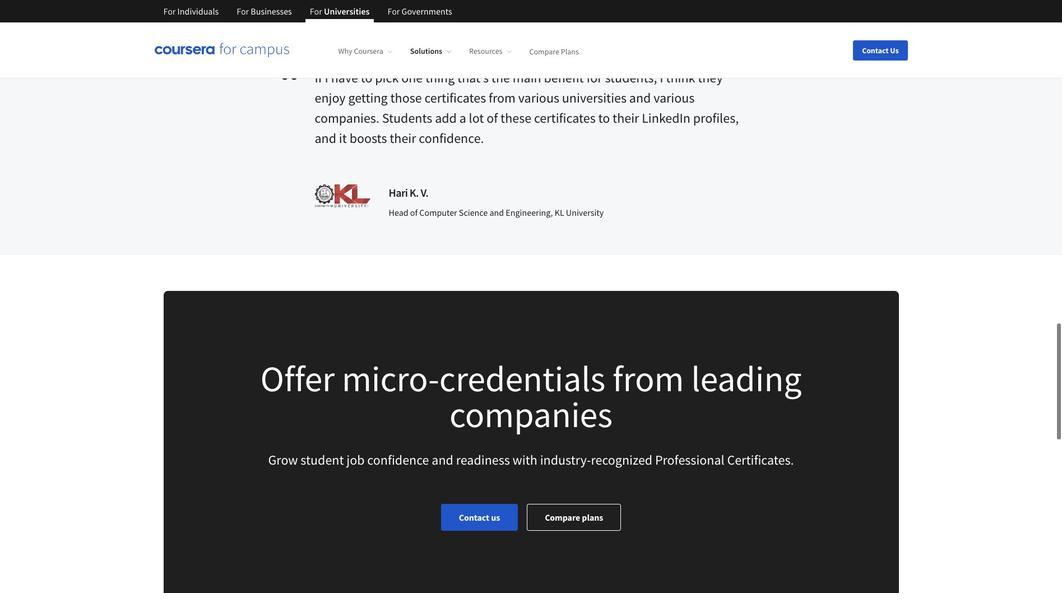 Task type: vqa. For each thing, say whether or not it's contained in the screenshot.
Head
yes



Task type: describe. For each thing, give the bounding box(es) containing it.
for individuals
[[163, 6, 219, 17]]

compare plans link
[[530, 46, 579, 56]]

one
[[402, 69, 423, 86]]

1 vertical spatial their
[[390, 130, 416, 147]]

1 i from the left
[[325, 69, 329, 86]]

the
[[492, 69, 510, 86]]

2 i from the left
[[660, 69, 664, 86]]

0 vertical spatial their
[[613, 109, 640, 127]]

compare for compare plans
[[530, 46, 560, 56]]

confidence
[[368, 452, 429, 469]]

from inside offer micro-credentials from leading companies
[[613, 356, 684, 401]]

for for businesses
[[237, 6, 249, 17]]

contact for contact us
[[863, 45, 889, 55]]

students,
[[605, 69, 657, 86]]

a
[[460, 109, 466, 127]]

0 vertical spatial certificates
[[425, 89, 486, 107]]

1 horizontal spatial certificates
[[534, 109, 596, 127]]

linkedin
[[642, 109, 691, 127]]

contact for contact us
[[459, 512, 490, 523]]

hari
[[389, 186, 408, 200]]

readiness
[[456, 452, 510, 469]]

universities
[[324, 6, 370, 17]]

why
[[338, 46, 353, 56]]

compare plans
[[545, 512, 604, 523]]

banner navigation
[[154, 0, 461, 22]]

and right science
[[490, 207, 504, 218]]

businesses
[[251, 6, 292, 17]]

lot
[[469, 109, 484, 127]]

us
[[491, 512, 500, 523]]

and left it
[[315, 130, 337, 147]]

profiles,
[[694, 109, 739, 127]]

leading
[[692, 356, 802, 401]]

hari k. v.
[[389, 186, 428, 200]]

certificates.
[[728, 452, 794, 469]]

thing
[[426, 69, 455, 86]]

they
[[698, 69, 723, 86]]

of inside 'if i have to pick one thing that's the main benefit for students, i think they enjoy getting those certificates from various universities and various companies. students add a lot of these certificates to their linkedin profiles, and it boosts their confidence.'
[[487, 109, 498, 127]]

why coursera link
[[338, 46, 392, 56]]

why coursera
[[338, 46, 384, 56]]

0 horizontal spatial of
[[410, 207, 418, 218]]

enjoy
[[315, 89, 346, 107]]

for businesses
[[237, 6, 292, 17]]

governments
[[402, 6, 452, 17]]

offer micro-credentials from leading companies
[[260, 356, 802, 437]]

and down students,
[[630, 89, 651, 107]]

k.
[[410, 186, 419, 200]]

student
[[301, 452, 344, 469]]

those
[[391, 89, 422, 107]]

offer
[[260, 356, 335, 401]]

kl university logo image
[[315, 185, 371, 207]]

benefit
[[544, 69, 584, 86]]

add
[[435, 109, 457, 127]]

it
[[339, 130, 347, 147]]

v.
[[421, 186, 428, 200]]

resources link
[[469, 46, 512, 56]]

universities
[[562, 89, 627, 107]]

head
[[389, 207, 409, 218]]

micro-
[[342, 356, 440, 401]]

for universities
[[310, 6, 370, 17]]



Task type: locate. For each thing, give the bounding box(es) containing it.
0 horizontal spatial contact
[[459, 512, 490, 523]]

for left individuals
[[163, 6, 176, 17]]

i
[[325, 69, 329, 86], [660, 69, 664, 86]]

solutions link
[[410, 46, 451, 56]]

contact left us
[[863, 45, 889, 55]]

if i have to pick one thing that's the main benefit for students, i think they enjoy getting those certificates from various universities and various companies. students add a lot of these certificates to their linkedin profiles, and it boosts their confidence.
[[315, 69, 739, 147]]

certificates down universities
[[534, 109, 596, 127]]

coursera
[[354, 46, 384, 56]]

recognized
[[591, 452, 653, 469]]

head of computer science and engineering, kl university
[[389, 207, 604, 218]]

with
[[513, 452, 538, 469]]

0 vertical spatial compare
[[530, 46, 560, 56]]

to
[[361, 69, 373, 86], [599, 109, 610, 127]]

1 vertical spatial compare
[[545, 512, 581, 523]]

plans
[[582, 512, 604, 523]]

2 for from the left
[[237, 6, 249, 17]]

0 horizontal spatial their
[[390, 130, 416, 147]]

compare for compare plans
[[545, 512, 581, 523]]

coursera for campus image
[[154, 42, 289, 58]]

students
[[382, 109, 433, 127]]

pick
[[375, 69, 399, 86]]

science
[[459, 207, 488, 218]]

engineering,
[[506, 207, 553, 218]]

1 horizontal spatial their
[[613, 109, 640, 127]]

0 horizontal spatial from
[[489, 89, 516, 107]]

0 horizontal spatial i
[[325, 69, 329, 86]]

of right the head
[[410, 207, 418, 218]]

their down the "students"
[[390, 130, 416, 147]]

various down think
[[654, 89, 695, 107]]

if
[[315, 69, 322, 86]]

1 for from the left
[[163, 6, 176, 17]]

contact left us at bottom left
[[459, 512, 490, 523]]

0 horizontal spatial various
[[519, 89, 560, 107]]

their
[[613, 109, 640, 127], [390, 130, 416, 147]]

1 horizontal spatial to
[[599, 109, 610, 127]]

think
[[666, 69, 696, 86]]

0 horizontal spatial certificates
[[425, 89, 486, 107]]

1 horizontal spatial from
[[613, 356, 684, 401]]

solutions
[[410, 46, 442, 56]]

for left governments
[[388, 6, 400, 17]]

contact
[[863, 45, 889, 55], [459, 512, 490, 523]]

compare plans link
[[527, 504, 622, 531]]

companies
[[450, 392, 613, 437]]

companies.
[[315, 109, 380, 127]]

from
[[489, 89, 516, 107], [613, 356, 684, 401]]

compare
[[530, 46, 560, 56], [545, 512, 581, 523]]

1 horizontal spatial i
[[660, 69, 664, 86]]

i right if
[[325, 69, 329, 86]]

2 various from the left
[[654, 89, 695, 107]]

compare inside compare plans link
[[545, 512, 581, 523]]

contact us link
[[441, 504, 518, 531]]

1 vertical spatial of
[[410, 207, 418, 218]]

1 horizontal spatial of
[[487, 109, 498, 127]]

1 vertical spatial certificates
[[534, 109, 596, 127]]

various
[[519, 89, 560, 107], [654, 89, 695, 107]]

have
[[331, 69, 358, 86]]

for left universities
[[310, 6, 322, 17]]

contact us
[[459, 512, 500, 523]]

certificates
[[425, 89, 486, 107], [534, 109, 596, 127]]

confidence.
[[419, 130, 484, 147]]

kl
[[555, 207, 565, 218]]

contact inside contact us link
[[459, 512, 490, 523]]

compare plans
[[530, 46, 579, 56]]

0 vertical spatial to
[[361, 69, 373, 86]]

1 vertical spatial to
[[599, 109, 610, 127]]

individuals
[[178, 6, 219, 17]]

grow
[[268, 452, 298, 469]]

3 for from the left
[[310, 6, 322, 17]]

us
[[891, 45, 899, 55]]

for governments
[[388, 6, 452, 17]]

0 horizontal spatial to
[[361, 69, 373, 86]]

job
[[347, 452, 365, 469]]

0 vertical spatial from
[[489, 89, 516, 107]]

computer
[[420, 207, 457, 218]]

resources
[[469, 46, 503, 56]]

to down universities
[[599, 109, 610, 127]]

and
[[630, 89, 651, 107], [315, 130, 337, 147], [490, 207, 504, 218], [432, 452, 454, 469]]

0 vertical spatial of
[[487, 109, 498, 127]]

of right lot
[[487, 109, 498, 127]]

for for universities
[[310, 6, 322, 17]]

professional
[[656, 452, 725, 469]]

1 vertical spatial contact
[[459, 512, 490, 523]]

certificates up a
[[425, 89, 486, 107]]

1 horizontal spatial contact
[[863, 45, 889, 55]]

1 horizontal spatial various
[[654, 89, 695, 107]]

to up getting
[[361, 69, 373, 86]]

contact us button
[[854, 40, 908, 60]]

of
[[487, 109, 498, 127], [410, 207, 418, 218]]

for
[[587, 69, 603, 86]]

for
[[163, 6, 176, 17], [237, 6, 249, 17], [310, 6, 322, 17], [388, 6, 400, 17]]

1 vertical spatial from
[[613, 356, 684, 401]]

for for governments
[[388, 6, 400, 17]]

for for individuals
[[163, 6, 176, 17]]

4 for from the left
[[388, 6, 400, 17]]

university
[[566, 207, 604, 218]]

these
[[501, 109, 532, 127]]

boosts
[[350, 130, 387, 147]]

getting
[[348, 89, 388, 107]]

1 various from the left
[[519, 89, 560, 107]]

plans
[[561, 46, 579, 56]]

main
[[513, 69, 542, 86]]

i left think
[[660, 69, 664, 86]]

industry-
[[540, 452, 591, 469]]

contact inside contact us 'button'
[[863, 45, 889, 55]]

0 vertical spatial contact
[[863, 45, 889, 55]]

their down universities
[[613, 109, 640, 127]]

various down main
[[519, 89, 560, 107]]

contact us
[[863, 45, 899, 55]]

grow student job confidence and readiness with industry-recognized professional certificates.
[[268, 452, 794, 469]]

that's
[[458, 69, 489, 86]]

for left businesses
[[237, 6, 249, 17]]

credentials
[[440, 356, 606, 401]]

from inside 'if i have to pick one thing that's the main benefit for students, i think they enjoy getting those certificates from various universities and various companies. students add a lot of these certificates to their linkedin profiles, and it boosts their confidence.'
[[489, 89, 516, 107]]

and left 'readiness'
[[432, 452, 454, 469]]



